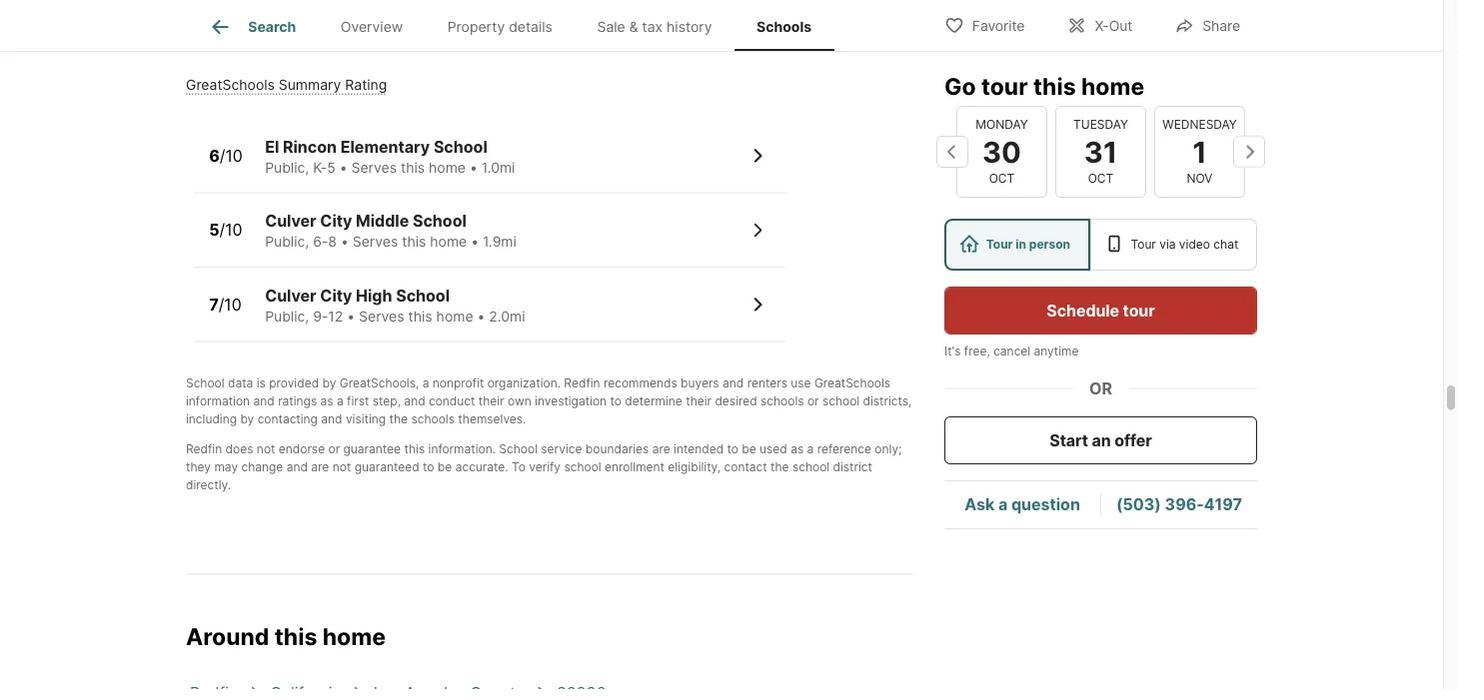 Task type: locate. For each thing, give the bounding box(es) containing it.
2 horizontal spatial to
[[727, 442, 739, 456]]

home for el rincon elementary school
[[429, 159, 466, 176]]

0 horizontal spatial as
[[320, 394, 333, 408]]

schools
[[757, 18, 812, 35], [186, 19, 276, 47]]

and down is
[[253, 394, 275, 408]]

and down "endorse"
[[287, 460, 308, 474]]

not down redfin does not endorse or guarantee this information. at the bottom left of page
[[333, 460, 351, 474]]

0 vertical spatial by
[[322, 376, 336, 390]]

30
[[983, 134, 1022, 169]]

(503) 396-4197 link
[[1116, 495, 1243, 515]]

1 horizontal spatial their
[[686, 394, 712, 408]]

0 vertical spatial to
[[610, 394, 622, 408]]

school up to
[[499, 442, 538, 456]]

public, for culver city middle school
[[265, 234, 309, 251]]

school
[[434, 137, 488, 157], [413, 212, 467, 231], [396, 286, 450, 306], [186, 376, 225, 390], [499, 442, 538, 456]]

it's
[[945, 344, 961, 359]]

school inside el rincon elementary school public, k-5 • serves this home • 1.0mi
[[434, 137, 488, 157]]

1 culver from the top
[[265, 212, 317, 231]]

this inside culver city high school public, 9-12 • serves this home • 2.0mi
[[408, 308, 433, 325]]

3 public, from the top
[[265, 308, 309, 325]]

1 horizontal spatial oct
[[1088, 171, 1114, 186]]

by up does
[[240, 412, 254, 426]]

1 public, from the top
[[265, 159, 309, 176]]

schools
[[761, 394, 804, 408], [411, 412, 455, 426]]

schools down renters
[[761, 394, 804, 408]]

1 vertical spatial culver
[[265, 286, 317, 306]]

school for culver city middle school
[[413, 212, 467, 231]]

greatschools up the districts,
[[815, 376, 891, 390]]

this down elementary
[[401, 159, 425, 176]]

redfin up they on the bottom left
[[186, 442, 222, 456]]

1 horizontal spatial or
[[808, 394, 819, 408]]

be
[[742, 442, 756, 456], [438, 460, 452, 474]]

city inside culver city middle school public, 6-8 • serves this home • 1.9mi
[[320, 212, 352, 231]]

1 vertical spatial as
[[791, 442, 804, 456]]

tax
[[642, 18, 663, 35]]

1 horizontal spatial greatschools
[[340, 376, 416, 390]]

0 vertical spatial 5
[[327, 159, 336, 176]]

1 horizontal spatial tour
[[1131, 237, 1156, 252]]

1 vertical spatial redfin
[[186, 442, 222, 456]]

5 down "6"
[[209, 220, 219, 240]]

cancel
[[994, 344, 1031, 359]]

the down step,
[[389, 412, 408, 426]]

list box
[[945, 219, 1257, 271]]

oct inside the tuesday 31 oct
[[1088, 171, 1114, 186]]

el
[[265, 137, 279, 157]]

0 horizontal spatial oct
[[989, 171, 1015, 186]]

2 their from the left
[[686, 394, 712, 408]]

1 vertical spatial public,
[[265, 234, 309, 251]]

serves down high
[[359, 308, 404, 325]]

0 horizontal spatial their
[[479, 394, 504, 408]]

0 vertical spatial be
[[742, 442, 756, 456]]

public, inside culver city middle school public, 6-8 • serves this home • 1.9mi
[[265, 234, 309, 251]]

/10 down 5 /10
[[219, 295, 242, 314]]

1 horizontal spatial to
[[610, 394, 622, 408]]

1 vertical spatial tour
[[1123, 301, 1155, 320]]

themselves.
[[458, 412, 526, 426]]

including
[[186, 412, 237, 426]]

2 vertical spatial public,
[[265, 308, 309, 325]]

by right provided on the left bottom of page
[[322, 376, 336, 390]]

tour for tour in person
[[986, 237, 1013, 252]]

greatschools down search link
[[186, 76, 275, 93]]

city up 8
[[320, 212, 352, 231]]

culver
[[265, 212, 317, 231], [265, 286, 317, 306]]

culver inside culver city middle school public, 6-8 • serves this home • 1.9mi
[[265, 212, 317, 231]]

property details tab
[[425, 3, 575, 51]]

culver for culver city high school
[[265, 286, 317, 306]]

schools inside tab
[[757, 18, 812, 35]]

greatschools summary rating
[[186, 76, 387, 93]]

redfin inside , a nonprofit organization. redfin recommends buyers and renters use greatschools information and ratings as a
[[564, 376, 600, 390]]

home inside culver city high school public, 9-12 • serves this home • 2.0mi
[[436, 308, 473, 325]]

0 vertical spatial as
[[320, 394, 333, 408]]

this inside culver city middle school public, 6-8 • serves this home • 1.9mi
[[402, 234, 426, 251]]

school left the districts,
[[823, 394, 860, 408]]

or inside the first step, and conduct their own investigation to determine their desired schools or school districts, including by contacting and visiting the schools themselves.
[[808, 394, 819, 408]]

by inside the first step, and conduct their own investigation to determine their desired schools or school districts, including by contacting and visiting the schools themselves.
[[240, 412, 254, 426]]

1 vertical spatial serves
[[353, 234, 398, 251]]

search link
[[208, 15, 296, 39]]

public, inside culver city high school public, 9-12 • serves this home • 2.0mi
[[265, 308, 309, 325]]

1 vertical spatial city
[[320, 286, 352, 306]]

serves inside culver city middle school public, 6-8 • serves this home • 1.9mi
[[353, 234, 398, 251]]

offer
[[1115, 431, 1152, 450]]

wednesday 1 nov
[[1163, 117, 1237, 186]]

oct down 30
[[989, 171, 1015, 186]]

school up '1.0mi'
[[434, 137, 488, 157]]

the inside guaranteed to be accurate. to verify school enrollment eligibility, contact the school district directly.
[[771, 460, 789, 474]]

home inside el rincon elementary school public, k-5 • serves this home • 1.0mi
[[429, 159, 466, 176]]

7
[[209, 295, 219, 314]]

/10 left el
[[220, 146, 243, 165]]

1 horizontal spatial as
[[791, 442, 804, 456]]

1 vertical spatial schools
[[411, 412, 455, 426]]

start an offer
[[1050, 431, 1152, 450]]

renters
[[747, 376, 788, 390]]

sale & tax history tab
[[575, 3, 735, 51]]

redfin does not endorse or guarantee this information.
[[186, 442, 496, 456]]

school inside culver city middle school public, 6-8 • serves this home • 1.9mi
[[413, 212, 467, 231]]

be up contact on the bottom
[[742, 442, 756, 456]]

0 vertical spatial serves
[[351, 159, 397, 176]]

does
[[226, 442, 253, 456]]

greatschools
[[186, 76, 275, 93], [340, 376, 416, 390], [815, 376, 891, 390]]

1 tour from the left
[[986, 237, 1013, 252]]

4197
[[1204, 495, 1243, 515]]

city up 12
[[320, 286, 352, 306]]

not up change
[[257, 442, 275, 456]]

1 horizontal spatial tour
[[1123, 301, 1155, 320]]

1 vertical spatial to
[[727, 442, 739, 456]]

around
[[186, 623, 269, 651]]

school inside culver city high school public, 9-12 • serves this home • 2.0mi
[[396, 286, 450, 306]]

1 horizontal spatial not
[[333, 460, 351, 474]]

sale
[[597, 18, 626, 35]]

serves inside el rincon elementary school public, k-5 • serves this home • 1.0mi
[[351, 159, 397, 176]]

schedule tour button
[[945, 287, 1257, 335]]

oct for 31
[[1088, 171, 1114, 186]]

0 horizontal spatial tour
[[982, 72, 1028, 100]]

2 oct from the left
[[1088, 171, 1114, 186]]

as
[[320, 394, 333, 408], [791, 442, 804, 456]]

city inside culver city high school public, 9-12 • serves this home • 2.0mi
[[320, 286, 352, 306]]

and up redfin does not endorse or guarantee this information. at the bottom left of page
[[321, 412, 342, 426]]

or down use on the bottom right
[[808, 394, 819, 408]]

0 horizontal spatial not
[[257, 442, 275, 456]]

5 /10
[[209, 220, 242, 240]]

0 vertical spatial are
[[652, 442, 670, 456]]

only;
[[875, 442, 902, 456]]

schools down conduct
[[411, 412, 455, 426]]

an
[[1092, 431, 1111, 450]]

1 vertical spatial 5
[[209, 220, 219, 240]]

0 vertical spatial city
[[320, 212, 352, 231]]

0 vertical spatial /10
[[220, 146, 243, 165]]

is
[[257, 376, 266, 390]]

their up 'themselves.'
[[479, 394, 504, 408]]

home inside culver city middle school public, 6-8 • serves this home • 1.9mi
[[430, 234, 467, 251]]

oct inside the monday 30 oct
[[989, 171, 1015, 186]]

be down information.
[[438, 460, 452, 474]]

1 vertical spatial be
[[438, 460, 452, 474]]

0 horizontal spatial or
[[328, 442, 340, 456]]

elementary
[[341, 137, 430, 157]]

• right 12
[[347, 308, 355, 325]]

a right ,
[[422, 376, 429, 390]]

• right k-
[[340, 159, 347, 176]]

public, down el
[[265, 159, 309, 176]]

eligibility,
[[668, 460, 721, 474]]

9-
[[313, 308, 328, 325]]

1 vertical spatial by
[[240, 412, 254, 426]]

1 city from the top
[[320, 212, 352, 231]]

share
[[1203, 17, 1240, 34]]

be inside school service boundaries are intended to be used as a reference only; they may change and are not
[[742, 442, 756, 456]]

1 horizontal spatial are
[[652, 442, 670, 456]]

public, left 9-
[[265, 308, 309, 325]]

this down middle
[[402, 234, 426, 251]]

x-out
[[1095, 17, 1133, 34]]

0 vertical spatial redfin
[[564, 376, 600, 390]]

are up "enrollment"
[[652, 442, 670, 456]]

1 horizontal spatial be
[[742, 442, 756, 456]]

as right used
[[791, 442, 804, 456]]

1 vertical spatial are
[[311, 460, 329, 474]]

by
[[322, 376, 336, 390], [240, 412, 254, 426]]

redfin
[[564, 376, 600, 390], [186, 442, 222, 456]]

they
[[186, 460, 211, 474]]

tour inside tour via video chat option
[[1131, 237, 1156, 252]]

1 horizontal spatial redfin
[[564, 376, 600, 390]]

1 horizontal spatial the
[[771, 460, 789, 474]]

2 city from the top
[[320, 286, 352, 306]]

tour left via at the right top of the page
[[1131, 237, 1156, 252]]

and inside school service boundaries are intended to be used as a reference only; they may change and are not
[[287, 460, 308, 474]]

tour right schedule
[[1123, 301, 1155, 320]]

1 horizontal spatial by
[[322, 376, 336, 390]]

/10
[[220, 146, 243, 165], [219, 220, 242, 240], [219, 295, 242, 314]]

culver inside culver city high school public, 9-12 • serves this home • 2.0mi
[[265, 286, 317, 306]]

5
[[327, 159, 336, 176], [209, 220, 219, 240]]

0 horizontal spatial the
[[389, 412, 408, 426]]

tour in person
[[986, 237, 1071, 252]]

or right "endorse"
[[328, 442, 340, 456]]

tour for tour via video chat
[[1131, 237, 1156, 252]]

this up tuesday
[[1033, 72, 1076, 100]]

conduct
[[429, 394, 475, 408]]

this up ,
[[408, 308, 433, 325]]

1 vertical spatial not
[[333, 460, 351, 474]]

tour for schedule
[[1123, 301, 1155, 320]]

oct for 30
[[989, 171, 1015, 186]]

(503) 396-4197
[[1116, 495, 1243, 515]]

school down 'service'
[[564, 460, 601, 474]]

and down ,
[[404, 394, 425, 408]]

to inside school service boundaries are intended to be used as a reference only; they may change and are not
[[727, 442, 739, 456]]

2 public, from the top
[[265, 234, 309, 251]]

the down used
[[771, 460, 789, 474]]

via
[[1160, 237, 1176, 252]]

are
[[652, 442, 670, 456], [311, 460, 329, 474]]

oct
[[989, 171, 1015, 186], [1088, 171, 1114, 186]]

None button
[[957, 106, 1048, 198], [1056, 106, 1147, 198], [1155, 106, 1245, 198], [957, 106, 1048, 198], [1056, 106, 1147, 198], [1155, 106, 1245, 198]]

in
[[1016, 237, 1027, 252]]

list box containing tour in person
[[945, 219, 1257, 271]]

details
[[509, 18, 553, 35]]

as right ratings
[[320, 394, 333, 408]]

0 horizontal spatial to
[[423, 460, 434, 474]]

2 culver from the top
[[265, 286, 317, 306]]

tour left in on the right top
[[986, 237, 1013, 252]]

school right middle
[[413, 212, 467, 231]]

summary
[[279, 76, 341, 93]]

oct down 31
[[1088, 171, 1114, 186]]

to down information.
[[423, 460, 434, 474]]

0 vertical spatial culver
[[265, 212, 317, 231]]

to
[[610, 394, 622, 408], [727, 442, 739, 456], [423, 460, 434, 474]]

person
[[1029, 237, 1071, 252]]

/10 for 6
[[220, 146, 243, 165]]

0 horizontal spatial are
[[311, 460, 329, 474]]

schools up greatschools summary rating "link"
[[186, 19, 276, 47]]

serves
[[351, 159, 397, 176], [353, 234, 398, 251], [359, 308, 404, 325]]

2 vertical spatial to
[[423, 460, 434, 474]]

0 vertical spatial schools
[[761, 394, 804, 408]]

their
[[479, 394, 504, 408], [686, 394, 712, 408]]

2 horizontal spatial greatschools
[[815, 376, 891, 390]]

redfin up investigation
[[564, 376, 600, 390]]

to up contact on the bottom
[[727, 442, 739, 456]]

2 vertical spatial serves
[[359, 308, 404, 325]]

high
[[356, 286, 392, 306]]

tour via video chat option
[[1090, 219, 1257, 271]]

2 tour from the left
[[1131, 237, 1156, 252]]

1 horizontal spatial schools
[[757, 18, 812, 35]]

schedule
[[1047, 301, 1120, 320]]

tab list
[[186, 0, 850, 51]]

data
[[228, 376, 253, 390]]

this inside el rincon elementary school public, k-5 • serves this home • 1.0mi
[[401, 159, 425, 176]]

0 vertical spatial not
[[257, 442, 275, 456]]

1 vertical spatial the
[[771, 460, 789, 474]]

0 horizontal spatial by
[[240, 412, 254, 426]]

public, inside el rincon elementary school public, k-5 • serves this home • 1.0mi
[[265, 159, 309, 176]]

tour inside button
[[1123, 301, 1155, 320]]

serves for middle
[[353, 234, 398, 251]]

x-
[[1095, 17, 1109, 34]]

are down "endorse"
[[311, 460, 329, 474]]

• right 8
[[341, 234, 349, 251]]

home for culver city middle school
[[430, 234, 467, 251]]

greatschools summary rating link
[[186, 76, 387, 93]]

serves for elementary
[[351, 159, 397, 176]]

0 vertical spatial tour
[[982, 72, 1028, 100]]

0 vertical spatial or
[[808, 394, 819, 408]]

0 horizontal spatial be
[[438, 460, 452, 474]]

school down reference
[[793, 460, 830, 474]]

greatschools up step,
[[340, 376, 416, 390]]

a left reference
[[807, 442, 814, 456]]

school for culver city high school
[[396, 286, 450, 306]]

culver up 6-
[[265, 212, 317, 231]]

1 vertical spatial /10
[[219, 220, 242, 240]]

a
[[422, 376, 429, 390], [337, 394, 344, 408], [807, 442, 814, 456], [998, 495, 1008, 515]]

ask a question
[[965, 495, 1080, 515]]

5 down rincon on the top left of page
[[327, 159, 336, 176]]

school inside the first step, and conduct their own investigation to determine their desired schools or school districts, including by contacting and visiting the schools themselves.
[[823, 394, 860, 408]]

serves down elementary
[[351, 159, 397, 176]]

tour inside tour in person option
[[986, 237, 1013, 252]]

/10 down 6 /10
[[219, 220, 242, 240]]

2 vertical spatial /10
[[219, 295, 242, 314]]

0 vertical spatial the
[[389, 412, 408, 426]]

0 horizontal spatial tour
[[986, 237, 1013, 252]]

boundaries
[[586, 442, 649, 456]]

school right high
[[396, 286, 450, 306]]

0 vertical spatial public,
[[265, 159, 309, 176]]

0 horizontal spatial redfin
[[186, 442, 222, 456]]

rating
[[345, 76, 387, 93]]

contact
[[724, 460, 767, 474]]

investigation
[[535, 394, 607, 408]]

monday
[[976, 117, 1028, 132]]

• left 1.9mi
[[471, 234, 479, 251]]

• left '1.0mi'
[[470, 159, 478, 176]]

their down buyers
[[686, 394, 712, 408]]

tour up monday
[[982, 72, 1028, 100]]

the inside the first step, and conduct their own investigation to determine their desired schools or school districts, including by contacting and visiting the schools themselves.
[[389, 412, 408, 426]]

serves inside culver city high school public, 9-12 • serves this home • 2.0mi
[[359, 308, 404, 325]]

schools right history
[[757, 18, 812, 35]]

culver up 9-
[[265, 286, 317, 306]]

to down recommends
[[610, 394, 622, 408]]

1 horizontal spatial 5
[[327, 159, 336, 176]]

1 oct from the left
[[989, 171, 1015, 186]]

public, left 6-
[[265, 234, 309, 251]]

serves down middle
[[353, 234, 398, 251]]



Task type: describe. For each thing, give the bounding box(es) containing it.
recommends
[[604, 376, 677, 390]]

this right around
[[275, 623, 317, 651]]

ask a question link
[[965, 495, 1080, 515]]

provided
[[269, 376, 319, 390]]

organization.
[[487, 376, 561, 390]]

history
[[667, 18, 712, 35]]

favorite button
[[927, 4, 1042, 45]]

/10 for 5
[[219, 220, 242, 240]]

1
[[1193, 134, 1207, 169]]

to
[[512, 460, 526, 474]]

overview
[[341, 18, 403, 35]]

this up guaranteed
[[404, 442, 425, 456]]

buyers
[[681, 376, 719, 390]]

1.9mi
[[483, 234, 517, 251]]

0 horizontal spatial schools
[[186, 19, 276, 47]]

directly.
[[186, 478, 231, 492]]

greatschools inside , a nonprofit organization. redfin recommends buyers and renters use greatschools information and ratings as a
[[815, 376, 891, 390]]

tab list containing search
[[186, 0, 850, 51]]

a inside school service boundaries are intended to be used as a reference only; they may change and are not
[[807, 442, 814, 456]]

culver for culver city middle school
[[265, 212, 317, 231]]

service
[[541, 442, 582, 456]]

start
[[1050, 431, 1089, 450]]

used
[[760, 442, 787, 456]]

0 horizontal spatial 5
[[209, 220, 219, 240]]

intended
[[674, 442, 724, 456]]

culver city high school public, 9-12 • serves this home • 2.0mi
[[265, 286, 525, 325]]

tuesday 31 oct
[[1074, 117, 1128, 186]]

district
[[833, 460, 872, 474]]

question
[[1011, 495, 1080, 515]]

tour for go
[[982, 72, 1028, 100]]

guaranteed
[[354, 460, 419, 474]]

use
[[791, 376, 811, 390]]

12
[[328, 308, 343, 325]]

rincon
[[283, 137, 337, 157]]

school for el rincon elementary school
[[434, 137, 488, 157]]

go
[[945, 72, 976, 100]]

0 horizontal spatial greatschools
[[186, 76, 275, 93]]

next image
[[1233, 136, 1265, 168]]

information
[[186, 394, 250, 408]]

tour in person option
[[945, 219, 1090, 271]]

around this home
[[186, 623, 386, 651]]

monday 30 oct
[[976, 117, 1028, 186]]

ask
[[965, 495, 995, 515]]

, a nonprofit organization. redfin recommends buyers and renters use greatschools information and ratings as a
[[186, 376, 891, 408]]

school inside school service boundaries are intended to be used as a reference only; they may change and are not
[[499, 442, 538, 456]]

1 horizontal spatial schools
[[761, 394, 804, 408]]

determine
[[625, 394, 683, 408]]

tuesday
[[1074, 117, 1128, 132]]

share button
[[1158, 4, 1257, 45]]

anytime
[[1034, 344, 1079, 359]]

serves for high
[[359, 308, 404, 325]]

guarantee
[[343, 442, 401, 456]]

out
[[1109, 17, 1133, 34]]

first
[[347, 394, 369, 408]]

as inside school service boundaries are intended to be used as a reference only; they may change and are not
[[791, 442, 804, 456]]

/10 for 7
[[219, 295, 242, 314]]

favorite
[[972, 17, 1025, 34]]

go tour this home
[[945, 72, 1145, 100]]

public, for culver city high school
[[265, 308, 309, 325]]

or
[[1090, 379, 1113, 398]]

396-
[[1165, 495, 1204, 515]]

to inside guaranteed to be accurate. to verify school enrollment eligibility, contact the school district directly.
[[423, 460, 434, 474]]

,
[[416, 376, 419, 390]]

x-out button
[[1050, 4, 1150, 45]]

a left first
[[337, 394, 344, 408]]

free,
[[964, 344, 990, 359]]

reference
[[817, 442, 872, 456]]

desired
[[715, 394, 757, 408]]

nov
[[1187, 171, 1213, 186]]

be inside guaranteed to be accurate. to verify school enrollment eligibility, contact the school district directly.
[[438, 460, 452, 474]]

1 their from the left
[[479, 394, 504, 408]]

middle
[[356, 212, 409, 231]]

(503)
[[1116, 495, 1161, 515]]

&
[[629, 18, 638, 35]]

enrollment
[[605, 460, 665, 474]]

to inside the first step, and conduct their own investigation to determine their desired schools or school districts, including by contacting and visiting the schools themselves.
[[610, 394, 622, 408]]

schools tab
[[735, 3, 834, 51]]

2.0mi
[[489, 308, 525, 325]]

ratings
[[278, 394, 317, 408]]

own
[[508, 394, 531, 408]]

a right ask
[[998, 495, 1008, 515]]

previous image
[[937, 136, 969, 168]]

5 inside el rincon elementary school public, k-5 • serves this home • 1.0mi
[[327, 159, 336, 176]]

schedule tour
[[1047, 301, 1155, 320]]

31
[[1084, 134, 1118, 169]]

as inside , a nonprofit organization. redfin recommends buyers and renters use greatschools information and ratings as a
[[320, 394, 333, 408]]

tour via video chat
[[1131, 237, 1239, 252]]

and up desired
[[723, 376, 744, 390]]

6 /10
[[209, 146, 243, 165]]

city for middle
[[320, 212, 352, 231]]

6
[[209, 146, 220, 165]]

home for culver city high school
[[436, 308, 473, 325]]

school up the information
[[186, 376, 225, 390]]

0 horizontal spatial schools
[[411, 412, 455, 426]]

verify
[[529, 460, 561, 474]]

6-
[[313, 234, 328, 251]]

city for high
[[320, 286, 352, 306]]

wednesday
[[1163, 117, 1237, 132]]

sale & tax history
[[597, 18, 712, 35]]

school service boundaries are intended to be used as a reference only; they may change and are not
[[186, 442, 902, 474]]

overview tab
[[318, 3, 425, 51]]

search
[[248, 18, 296, 35]]

first step, and conduct their own investigation to determine their desired schools or school districts, including by contacting and visiting the schools themselves.
[[186, 394, 912, 426]]

contacting
[[258, 412, 318, 426]]

endorse
[[279, 442, 325, 456]]

not inside school service boundaries are intended to be used as a reference only; they may change and are not
[[333, 460, 351, 474]]

guaranteed to be accurate. to verify school enrollment eligibility, contact the school district directly.
[[186, 460, 872, 492]]

start an offer button
[[945, 417, 1257, 465]]

public, for el rincon elementary school
[[265, 159, 309, 176]]

school data is provided by greatschools
[[186, 376, 416, 390]]

may
[[214, 460, 238, 474]]

culver city middle school public, 6-8 • serves this home • 1.9mi
[[265, 212, 517, 251]]

nonprofit
[[433, 376, 484, 390]]

1 vertical spatial or
[[328, 442, 340, 456]]

• left the 2.0mi
[[477, 308, 485, 325]]



Task type: vqa. For each thing, say whether or not it's contained in the screenshot.


